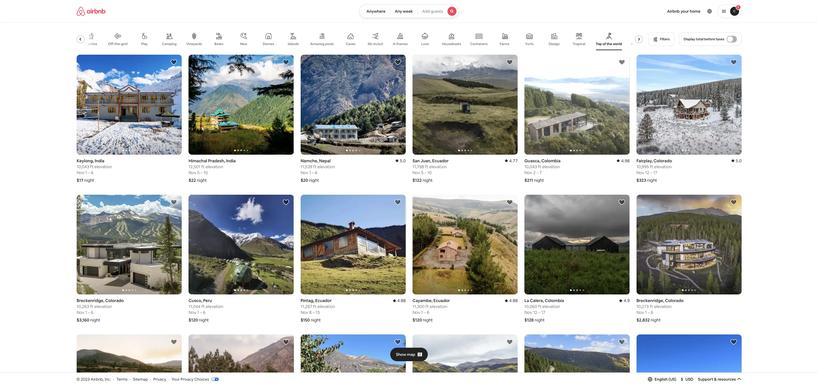 Task type: describe. For each thing, give the bounding box(es) containing it.
breckenridge, for 10,263
[[77, 298, 104, 304]]

4.98
[[622, 158, 630, 163]]

11,287
[[301, 304, 312, 309]]

add to wishlist: calca, peru image
[[395, 339, 401, 346]]

play
[[141, 42, 148, 46]]

keylong,
[[77, 158, 94, 163]]

show
[[396, 352, 406, 357]]

off-
[[108, 42, 114, 46]]

a-frames
[[393, 42, 408, 46]]

6 for 10,273
[[651, 310, 654, 315]]

of
[[603, 42, 606, 46]]

nov for keylong, india 10,043 ft elevation nov 1 – 6 $17 night
[[77, 170, 84, 175]]

display
[[684, 37, 696, 41]]

– for keylong, india 10,043 ft elevation nov 1 – 6 $17 night
[[88, 170, 90, 175]]

add guests
[[423, 9, 443, 14]]

india inside himachal pradesh, india 12,501 ft elevation nov 5 – 10 $22 night
[[226, 158, 236, 163]]

fairplay,
[[637, 158, 653, 163]]

4.88 out of 5 average rating image for cayambe, ecuador 11,300 ft elevation nov 1 – 6 $120 night
[[505, 298, 518, 304]]

himachal
[[189, 158, 207, 163]]

12,501
[[189, 164, 200, 169]]

10 for 12,501
[[204, 170, 208, 175]]

4.9
[[624, 298, 630, 304]]

2 · from the left
[[130, 377, 131, 382]]

nepal
[[319, 158, 331, 163]]

3 · from the left
[[150, 377, 151, 382]]

4.77
[[509, 158, 518, 163]]

add to wishlist: keylong, india image
[[171, 59, 177, 66]]

– inside san juan, ecuador 11,798 ft elevation nov 5 – 10 $122 night
[[425, 170, 427, 175]]

any week button
[[390, 5, 418, 18]]

night for cusco, peru 11,044 ft elevation nov 1 – 6 $120 night
[[199, 318, 209, 323]]

boats
[[214, 42, 223, 46]]

4.88 for pintag, ecuador 11,287 ft elevation nov 8 – 13 $150 night
[[397, 298, 406, 304]]

show map button
[[391, 348, 428, 361]]

ft inside san juan, ecuador 11,798 ft elevation nov 5 – 10 $122 night
[[425, 164, 428, 169]]

keylong, india 10,043 ft elevation nov 1 – 6 $17 night
[[77, 158, 112, 183]]

– for cusco, peru 11,044 ft elevation nov 1 – 6 $120 night
[[200, 310, 202, 315]]

10,263
[[77, 304, 89, 309]]

1 button
[[718, 5, 742, 18]]

$20
[[301, 178, 308, 183]]

grid
[[121, 42, 128, 46]]

your privacy choices
[[172, 377, 209, 382]]

– for pintag, ecuador 11,287 ft elevation nov 8 – 13 $150 night
[[313, 310, 315, 315]]

$120 for cusco, peru 11,044 ft elevation nov 1 – 6 $120 night
[[189, 318, 198, 323]]

11,539
[[301, 164, 312, 169]]

add to wishlist: creede, colorado image
[[507, 339, 513, 346]]

yurts
[[525, 42, 534, 46]]

add to wishlist: breckenridge, colorado image for breckenridge, colorado 10,273 ft elevation nov 1 – 6 $2,832 night
[[731, 199, 738, 206]]

ft for keylong, india 10,043 ft elevation nov 1 – 6 $17 night
[[90, 164, 93, 169]]

elevation for fairplay, colorado 10,995 ft elevation nov 12 – 17 $323 night
[[655, 164, 672, 169]]

elevation for breckenridge, colorado 10,273 ft elevation nov 1 – 6 $2,832 night
[[654, 304, 672, 309]]

– inside la calera, colombia 10,060 ft elevation nov 12 – 17 $128 night
[[538, 310, 541, 315]]

$22
[[189, 178, 196, 183]]

add to wishlist: sacred valley, peru image
[[283, 339, 289, 346]]

& for bed
[[638, 42, 641, 46]]

domes
[[263, 42, 274, 46]]

1 inside 1 dropdown button
[[738, 5, 739, 9]]

night for guasca, colombia 10,043 ft elevation nov 2 – 7 $211 night
[[534, 178, 544, 183]]

elevation for cusco, peru 11,044 ft elevation nov 1 – 6 $120 night
[[206, 304, 223, 309]]

your
[[172, 377, 180, 382]]

la
[[525, 298, 529, 304]]

10,995
[[637, 164, 649, 169]]

nov for guasca, colombia 10,043 ft elevation nov 2 – 7 $211 night
[[525, 170, 532, 175]]

nov for pintag, ecuador 11,287 ft elevation nov 8 – 13 $150 night
[[301, 310, 308, 315]]

ft for namche, nepal 11,539 ft elevation nov 1 – 6 $20 night
[[313, 164, 317, 169]]

colorado for breckenridge, colorado 10,263 ft elevation nov 1 – 6 $3,160 night
[[105, 298, 124, 304]]

– inside himachal pradesh, india 12,501 ft elevation nov 5 – 10 $22 night
[[200, 170, 203, 175]]

filters button
[[649, 32, 675, 46]]

design
[[549, 42, 560, 46]]

add to wishlist: idaho springs, colorado image
[[619, 339, 626, 346]]

add to wishlist: san juan, ecuador image
[[507, 59, 513, 66]]

group containing off-the-grid
[[77, 28, 658, 50]]

$17
[[77, 178, 83, 183]]

off-the-grid
[[108, 42, 128, 46]]

2 privacy from the left
[[181, 377, 194, 382]]

(us)
[[669, 377, 677, 382]]

11,798
[[413, 164, 424, 169]]

night inside san juan, ecuador 11,798 ft elevation nov 5 – 10 $122 night
[[423, 178, 433, 183]]

cusco, peru 11,044 ft elevation nov 1 – 6 $120 night
[[189, 298, 223, 323]]

ski-in/out
[[368, 42, 383, 46]]

elevation for guasca, colombia 10,043 ft elevation nov 2 – 7 $211 night
[[543, 164, 560, 169]]

airbnb,
[[91, 377, 104, 382]]

peru
[[203, 298, 212, 304]]

nov for cayambe, ecuador 11,300 ft elevation nov 1 – 6 $120 night
[[413, 310, 420, 315]]

ecuador for pintag, ecuador 11,287 ft elevation nov 8 – 13 $150 night
[[315, 298, 332, 304]]

1 for cayambe, ecuador 11,300 ft elevation nov 1 – 6 $120 night
[[421, 310, 423, 315]]

8
[[309, 310, 312, 315]]

4.98 out of 5 average rating image
[[617, 158, 630, 163]]

guests
[[431, 9, 443, 14]]

elevation for namche, nepal 11,539 ft elevation nov 1 – 6 $20 night
[[318, 164, 335, 169]]

containers
[[470, 42, 488, 46]]

colorado for fairplay, colorado 10,995 ft elevation nov 12 – 17 $323 night
[[654, 158, 672, 163]]

tropical
[[573, 42, 586, 46]]

4.88 out of 5 average rating image for pintag, ecuador 11,287 ft elevation nov 8 – 13 $150 night
[[393, 298, 406, 304]]

farms
[[500, 42, 510, 46]]

10,043 for 2
[[525, 164, 537, 169]]

6 for 11,300
[[427, 310, 430, 315]]

add to wishlist: cusco, peru image
[[283, 199, 289, 206]]

amazing pools
[[310, 42, 334, 46]]

pintag, ecuador 11,287 ft elevation nov 8 – 13 $150 night
[[301, 298, 335, 323]]

san juan, ecuador 11,798 ft elevation nov 5 – 10 $122 night
[[413, 158, 449, 183]]

5 for 11,798
[[421, 170, 424, 175]]

none search field containing anywhere
[[360, 5, 459, 18]]

inc.
[[105, 377, 111, 382]]

ft for cusco, peru 11,044 ft elevation nov 1 – 6 $120 night
[[201, 304, 205, 309]]

4 · from the left
[[169, 377, 169, 382]]

add guests button
[[418, 5, 459, 18]]

17 inside "fairplay, colorado 10,995 ft elevation nov 12 – 17 $323 night"
[[654, 170, 658, 175]]

12 inside la calera, colombia 10,060 ft elevation nov 12 – 17 $128 night
[[533, 310, 538, 315]]

amazing
[[310, 42, 324, 46]]

$122
[[413, 178, 422, 183]]

17 inside la calera, colombia 10,060 ft elevation nov 12 – 17 $128 night
[[541, 310, 546, 315]]

castles
[[85, 42, 97, 46]]

a-
[[393, 42, 397, 46]]

elevation inside himachal pradesh, india 12,501 ft elevation nov 5 – 10 $22 night
[[206, 164, 223, 169]]

4.88 for cayambe, ecuador 11,300 ft elevation nov 1 – 6 $120 night
[[509, 298, 518, 304]]

7
[[540, 170, 542, 175]]

bed & breakfasts
[[631, 42, 658, 46]]

namche, nepal 11,539 ft elevation nov 1 – 6 $20 night
[[301, 158, 335, 183]]

colombia inside guasca, colombia 10,043 ft elevation nov 2 – 7 $211 night
[[542, 158, 561, 163]]

filters
[[660, 37, 670, 41]]

before
[[705, 37, 715, 41]]

himachal pradesh, india 12,501 ft elevation nov 5 – 10 $22 night
[[189, 158, 236, 183]]

caves
[[346, 42, 356, 46]]

cusco,
[[189, 298, 202, 304]]

1 for breckenridge, colorado 10,263 ft elevation nov 1 – 6 $3,160 night
[[85, 310, 87, 315]]

airbnb your home link
[[664, 5, 704, 17]]

add to wishlist: fairplay, colorado image
[[731, 59, 738, 66]]

night for breckenridge, colorado 10,263 ft elevation nov 1 – 6 $3,160 night
[[90, 318, 100, 323]]

– for guasca, colombia 10,043 ft elevation nov 2 – 7 $211 night
[[537, 170, 539, 175]]

night for namche, nepal 11,539 ft elevation nov 1 – 6 $20 night
[[309, 178, 319, 183]]

ft for breckenridge, colorado 10,273 ft elevation nov 1 – 6 $2,832 night
[[650, 304, 653, 309]]

support & resources
[[699, 377, 736, 382]]

1 for breckenridge, colorado 10,273 ft elevation nov 1 – 6 $2,832 night
[[645, 310, 647, 315]]



Task type: vqa. For each thing, say whether or not it's contained in the screenshot.


Task type: locate. For each thing, give the bounding box(es) containing it.
nov inside himachal pradesh, india 12,501 ft elevation nov 5 – 10 $22 night
[[189, 170, 196, 175]]

add to wishlist: namche, nepal image
[[395, 59, 401, 66]]

0 vertical spatial colombia
[[542, 158, 561, 163]]

1 horizontal spatial 10,043
[[525, 164, 537, 169]]

· left your
[[169, 377, 169, 382]]

1 india from the left
[[95, 158, 104, 163]]

nov down 10,995
[[637, 170, 645, 175]]

ft down calera,
[[538, 304, 542, 309]]

ft down juan,
[[425, 164, 428, 169]]

·
[[113, 377, 114, 382], [130, 377, 131, 382], [150, 377, 151, 382], [169, 377, 169, 382]]

night down 11,044
[[199, 318, 209, 323]]

– inside guasca, colombia 10,043 ft elevation nov 2 – 7 $211 night
[[537, 170, 539, 175]]

privacy link
[[153, 377, 166, 382]]

colorado inside "fairplay, colorado 10,995 ft elevation nov 12 – 17 $323 night"
[[654, 158, 672, 163]]

nov inside 'breckenridge, colorado 10,263 ft elevation nov 1 – 6 $3,160 night'
[[77, 310, 84, 315]]

10 down himachal
[[204, 170, 208, 175]]

night for breckenridge, colorado 10,273 ft elevation nov 1 – 6 $2,832 night
[[651, 318, 661, 323]]

4.88 out of 5 average rating image left cayambe,
[[393, 298, 406, 304]]

ft up 13 in the left bottom of the page
[[313, 304, 317, 309]]

2 5.0 out of 5 average rating image from the left
[[732, 158, 742, 163]]

& right bed
[[638, 42, 641, 46]]

colorado inside 'breckenridge, colorado 10,263 ft elevation nov 1 – 6 $3,160 night'
[[105, 298, 124, 304]]

add to wishlist: breckenridge, colorado image
[[171, 199, 177, 206], [731, 199, 738, 206]]

night inside la calera, colombia 10,060 ft elevation nov 12 – 17 $128 night
[[535, 318, 545, 323]]

–
[[88, 170, 90, 175], [200, 170, 203, 175], [425, 170, 427, 175], [537, 170, 539, 175], [312, 170, 314, 175], [651, 170, 653, 175], [88, 310, 90, 315], [200, 310, 202, 315], [424, 310, 426, 315], [538, 310, 541, 315], [313, 310, 315, 315], [648, 310, 650, 315]]

– down "fairplay,"
[[651, 170, 653, 175]]

houseboats
[[442, 42, 461, 46]]

colombia inside la calera, colombia 10,060 ft elevation nov 12 – 17 $128 night
[[545, 298, 564, 304]]

nov down 11,300
[[413, 310, 420, 315]]

nov left 8
[[301, 310, 308, 315]]

& right support
[[715, 377, 717, 382]]

$120 for cayambe, ecuador 11,300 ft elevation nov 1 – 6 $120 night
[[413, 318, 422, 323]]

· left privacy link
[[150, 377, 151, 382]]

ecuador for cayambe, ecuador 11,300 ft elevation nov 1 – 6 $120 night
[[434, 298, 450, 304]]

· right inc.
[[113, 377, 114, 382]]

10 for 11,798
[[428, 170, 432, 175]]

ft inside guasca, colombia 10,043 ft elevation nov 2 – 7 $211 night
[[538, 164, 542, 169]]

ft inside 'breckenridge, colorado 10,263 ft elevation nov 1 – 6 $3,160 night'
[[90, 304, 93, 309]]

2
[[533, 170, 536, 175]]

ecuador inside pintag, ecuador 11,287 ft elevation nov 8 – 13 $150 night
[[315, 298, 332, 304]]

12 inside "fairplay, colorado 10,995 ft elevation nov 12 – 17 $323 night"
[[645, 170, 650, 175]]

ft for guasca, colombia 10,043 ft elevation nov 2 – 7 $211 night
[[538, 164, 542, 169]]

10,043 down "guasca,"
[[525, 164, 537, 169]]

san
[[413, 158, 420, 163]]

10,043 inside guasca, colombia 10,043 ft elevation nov 2 – 7 $211 night
[[525, 164, 537, 169]]

2 breckenridge, from the left
[[637, 298, 665, 304]]

india right the keylong,
[[95, 158, 104, 163]]

ft for breckenridge, colorado 10,263 ft elevation nov 1 – 6 $3,160 night
[[90, 304, 93, 309]]

10,043
[[77, 164, 89, 169], [525, 164, 537, 169]]

add to wishlist: breckenridge, colorado image for breckenridge, colorado 10,263 ft elevation nov 1 – 6 $3,160 night
[[171, 199, 177, 206]]

1 $120 from the left
[[189, 318, 198, 323]]

1 inside cusco, peru 11,044 ft elevation nov 1 – 6 $120 night
[[197, 310, 199, 315]]

10 down juan,
[[428, 170, 432, 175]]

top
[[596, 42, 602, 46]]

©
[[77, 377, 80, 382]]

1 horizontal spatial 4.88 out of 5 average rating image
[[505, 298, 518, 304]]

0 horizontal spatial privacy
[[153, 377, 166, 382]]

1 10,043 from the left
[[77, 164, 89, 169]]

1 horizontal spatial 4.88
[[509, 298, 518, 304]]

night right the $323
[[647, 178, 658, 183]]

– right 8
[[313, 310, 315, 315]]

10,043 down the keylong,
[[77, 164, 89, 169]]

4.88 out of 5 average rating image left la
[[505, 298, 518, 304]]

vineyards
[[186, 42, 202, 46]]

– inside 'breckenridge, colorado 10,263 ft elevation nov 1 – 6 $3,160 night'
[[88, 310, 90, 315]]

nov down 11,798
[[413, 170, 420, 175]]

5.0 out of 5 average rating image
[[395, 158, 406, 163], [732, 158, 742, 163]]

0 horizontal spatial $120
[[189, 318, 198, 323]]

5 down 11,798
[[421, 170, 424, 175]]

1 inside 'namche, nepal 11,539 ft elevation nov 1 – 6 $20 night'
[[309, 170, 311, 175]]

& for support
[[715, 377, 717, 382]]

add to wishlist: pintag, ecuador image
[[395, 199, 401, 206]]

– inside breckenridge, colorado 10,273 ft elevation nov 1 – 6 $2,832 night
[[648, 310, 650, 315]]

– for breckenridge, colorado 10,273 ft elevation nov 1 – 6 $2,832 night
[[648, 310, 650, 315]]

$2,832
[[637, 318, 650, 323]]

6 for 11,539
[[315, 170, 317, 175]]

5.0 for namche, nepal 11,539 ft elevation nov 1 – 6 $20 night
[[400, 158, 406, 163]]

new
[[240, 42, 247, 46]]

night inside cusco, peru 11,044 ft elevation nov 1 – 6 $120 night
[[199, 318, 209, 323]]

ft up 7
[[538, 164, 542, 169]]

night for pintag, ecuador 11,287 ft elevation nov 8 – 13 $150 night
[[311, 318, 321, 323]]

1 for cusco, peru 11,044 ft elevation nov 1 – 6 $120 night
[[197, 310, 199, 315]]

ecuador up 13 in the left bottom of the page
[[315, 298, 332, 304]]

4.88 left cayambe,
[[397, 298, 406, 304]]

6 for 11,044
[[203, 310, 205, 315]]

privacy left your
[[153, 377, 166, 382]]

nov
[[77, 170, 84, 175], [189, 170, 196, 175], [413, 170, 420, 175], [525, 170, 532, 175], [301, 170, 308, 175], [637, 170, 645, 175], [77, 310, 84, 315], [189, 310, 196, 315], [413, 310, 420, 315], [525, 310, 532, 315], [301, 310, 308, 315], [637, 310, 645, 315]]

elevation for pintag, ecuador 11,287 ft elevation nov 8 – 13 $150 night
[[317, 304, 335, 309]]

11,300
[[413, 304, 425, 309]]

1 horizontal spatial 5
[[421, 170, 424, 175]]

colombia up 7
[[542, 158, 561, 163]]

– down 11,539
[[312, 170, 314, 175]]

night down 11,300
[[423, 318, 433, 323]]

nov down 10,273
[[637, 310, 645, 315]]

elevation inside san juan, ecuador 11,798 ft elevation nov 5 – 10 $122 night
[[429, 164, 447, 169]]

ft for cayambe, ecuador 11,300 ft elevation nov 1 – 6 $120 night
[[426, 304, 429, 309]]

night right "$128"
[[535, 318, 545, 323]]

0 horizontal spatial 10,043
[[77, 164, 89, 169]]

1 horizontal spatial 12
[[645, 170, 650, 175]]

calera,
[[530, 298, 544, 304]]

1 vertical spatial &
[[715, 377, 717, 382]]

any
[[395, 9, 402, 14]]

ft down namche,
[[313, 164, 317, 169]]

group
[[77, 28, 658, 50], [77, 55, 182, 155], [189, 55, 294, 155], [301, 55, 406, 155], [413, 55, 518, 155], [525, 55, 630, 155], [637, 55, 742, 155], [77, 195, 182, 295], [189, 195, 294, 295], [301, 195, 406, 295], [413, 195, 518, 295], [525, 195, 630, 295], [637, 195, 742, 295], [77, 335, 182, 386], [189, 335, 294, 386], [301, 335, 406, 386], [413, 335, 518, 386], [525, 335, 630, 386], [637, 335, 742, 386]]

colombia
[[542, 158, 561, 163], [545, 298, 564, 304]]

ft inside himachal pradesh, india 12,501 ft elevation nov 5 – 10 $22 night
[[201, 164, 205, 169]]

english (us) button
[[648, 377, 677, 382]]

4.9 out of 5 average rating image
[[620, 298, 630, 304]]

elevation inside cayambe, ecuador 11,300 ft elevation nov 1 – 6 $120 night
[[430, 304, 448, 309]]

– down juan,
[[425, 170, 427, 175]]

– down 11,300
[[424, 310, 426, 315]]

1 vertical spatial colombia
[[545, 298, 564, 304]]

1 horizontal spatial $120
[[413, 318, 422, 323]]

night for fairplay, colorado 10,995 ft elevation nov 12 – 17 $323 night
[[647, 178, 658, 183]]

nov inside san juan, ecuador 11,798 ft elevation nov 5 – 10 $122 night
[[413, 170, 420, 175]]

map
[[407, 352, 416, 357]]

elevation for keylong, india 10,043 ft elevation nov 1 – 6 $17 night
[[94, 164, 112, 169]]

terms · sitemap · privacy ·
[[116, 377, 169, 382]]

1 horizontal spatial add to wishlist: breckenridge, colorado image
[[731, 199, 738, 206]]

$120 down 11,044
[[189, 318, 198, 323]]

nov inside "fairplay, colorado 10,995 ft elevation nov 12 – 17 $323 night"
[[637, 170, 645, 175]]

night inside keylong, india 10,043 ft elevation nov 1 – 6 $17 night
[[84, 178, 94, 183]]

islands
[[288, 42, 299, 46]]

nov inside cusco, peru 11,044 ft elevation nov 1 – 6 $120 night
[[189, 310, 196, 315]]

– for cayambe, ecuador 11,300 ft elevation nov 1 – 6 $120 night
[[424, 310, 426, 315]]

1 horizontal spatial breckenridge,
[[637, 298, 665, 304]]

nov inside pintag, ecuador 11,287 ft elevation nov 8 – 13 $150 night
[[301, 310, 308, 315]]

pools
[[325, 42, 334, 46]]

0 horizontal spatial 5
[[197, 170, 200, 175]]

10 inside himachal pradesh, india 12,501 ft elevation nov 5 – 10 $22 night
[[204, 170, 208, 175]]

add to wishlist: himachal pradesh, india image
[[283, 59, 289, 66]]

ft down cayambe,
[[426, 304, 429, 309]]

1 vertical spatial 12
[[533, 310, 538, 315]]

2 $120 from the left
[[413, 318, 422, 323]]

ecuador inside cayambe, ecuador 11,300 ft elevation nov 1 – 6 $120 night
[[434, 298, 450, 304]]

5
[[197, 170, 200, 175], [421, 170, 424, 175]]

$120 inside cayambe, ecuador 11,300 ft elevation nov 1 – 6 $120 night
[[413, 318, 422, 323]]

6 inside 'namche, nepal 11,539 ft elevation nov 1 – 6 $20 night'
[[315, 170, 317, 175]]

0 horizontal spatial 4.88
[[397, 298, 406, 304]]

2 4.88 out of 5 average rating image from the left
[[393, 298, 406, 304]]

1 inside 'breckenridge, colorado 10,263 ft elevation nov 1 – 6 $3,160 night'
[[85, 310, 87, 315]]

nov for fairplay, colorado 10,995 ft elevation nov 12 – 17 $323 night
[[637, 170, 645, 175]]

$128
[[525, 318, 534, 323]]

night right $20
[[309, 178, 319, 183]]

10,043 inside keylong, india 10,043 ft elevation nov 1 – 6 $17 night
[[77, 164, 89, 169]]

0 horizontal spatial 4.88 out of 5 average rating image
[[393, 298, 406, 304]]

1 inside breckenridge, colorado 10,273 ft elevation nov 1 – 6 $2,832 night
[[645, 310, 647, 315]]

– down 11,044
[[200, 310, 202, 315]]

None search field
[[360, 5, 459, 18]]

5.0 out of 5 average rating image for namche, nepal 11,539 ft elevation nov 1 – 6 $20 night
[[395, 158, 406, 163]]

profile element
[[466, 0, 742, 23]]

night inside pintag, ecuador 11,287 ft elevation nov 8 – 13 $150 night
[[311, 318, 321, 323]]

0 vertical spatial &
[[638, 42, 641, 46]]

$
[[681, 377, 684, 382]]

ft inside keylong, india 10,043 ft elevation nov 1 – 6 $17 night
[[90, 164, 93, 169]]

usd
[[686, 377, 694, 382]]

ft inside cayambe, ecuador 11,300 ft elevation nov 1 – 6 $120 night
[[426, 304, 429, 309]]

nov inside cayambe, ecuador 11,300 ft elevation nov 1 – 6 $120 night
[[413, 310, 420, 315]]

elevation inside "fairplay, colorado 10,995 ft elevation nov 12 – 17 $323 night"
[[655, 164, 672, 169]]

nov up $17
[[77, 170, 84, 175]]

17
[[654, 170, 658, 175], [541, 310, 546, 315]]

5 inside san juan, ecuador 11,798 ft elevation nov 5 – 10 $122 night
[[421, 170, 424, 175]]

fairplay, colorado 10,995 ft elevation nov 12 – 17 $323 night
[[637, 158, 672, 183]]

nov inside 'namche, nepal 11,539 ft elevation nov 1 – 6 $20 night'
[[301, 170, 308, 175]]

5 for 12,501
[[197, 170, 200, 175]]

10 inside san juan, ecuador 11,798 ft elevation nov 5 – 10 $122 night
[[428, 170, 432, 175]]

add to wishlist: maras, peru image
[[171, 339, 177, 346]]

6 inside cayambe, ecuador 11,300 ft elevation nov 1 – 6 $120 night
[[427, 310, 430, 315]]

night down 13 in the left bottom of the page
[[311, 318, 321, 323]]

$120 down 11,300
[[413, 318, 422, 323]]

ft inside la calera, colombia 10,060 ft elevation nov 12 – 17 $128 night
[[538, 304, 542, 309]]

add to wishlist: guasca, colombia image
[[619, 59, 626, 66]]

show map
[[396, 352, 416, 357]]

add to wishlist: el chaupi, ecuador image
[[731, 339, 738, 346]]

12 down the 10,060 at the bottom of the page
[[533, 310, 538, 315]]

colorado inside breckenridge, colorado 10,273 ft elevation nov 1 – 6 $2,832 night
[[665, 298, 684, 304]]

elevation inside breckenridge, colorado 10,273 ft elevation nov 1 – 6 $2,832 night
[[654, 304, 672, 309]]

4.88 out of 5 average rating image
[[505, 298, 518, 304], [393, 298, 406, 304]]

0 vertical spatial 17
[[654, 170, 658, 175]]

ft for fairplay, colorado 10,995 ft elevation nov 12 – 17 $323 night
[[650, 164, 654, 169]]

week
[[403, 9, 413, 14]]

nov inside la calera, colombia 10,060 ft elevation nov 12 – 17 $128 night
[[525, 310, 532, 315]]

breckenridge, colorado 10,273 ft elevation nov 1 – 6 $2,832 night
[[637, 298, 684, 323]]

breckenridge,
[[77, 298, 104, 304], [637, 298, 665, 304]]

2 10 from the left
[[428, 170, 432, 175]]

elevation inside 'breckenridge, colorado 10,263 ft elevation nov 1 – 6 $3,160 night'
[[94, 304, 112, 309]]

– for namche, nepal 11,539 ft elevation nov 1 – 6 $20 night
[[312, 170, 314, 175]]

1 inside cayambe, ecuador 11,300 ft elevation nov 1 – 6 $120 night
[[421, 310, 423, 315]]

elevation inside cusco, peru 11,044 ft elevation nov 1 – 6 $120 night
[[206, 304, 223, 309]]

ft right 10,273
[[650, 304, 653, 309]]

ft down peru
[[201, 304, 205, 309]]

1 horizontal spatial india
[[226, 158, 236, 163]]

0 horizontal spatial &
[[638, 42, 641, 46]]

choices
[[195, 377, 209, 382]]

india inside keylong, india 10,043 ft elevation nov 1 – 6 $17 night
[[95, 158, 104, 163]]

13
[[316, 310, 320, 315]]

sitemap link
[[133, 377, 148, 382]]

1 horizontal spatial &
[[715, 377, 717, 382]]

home
[[690, 9, 701, 14]]

– inside "fairplay, colorado 10,995 ft elevation nov 12 – 17 $323 night"
[[651, 170, 653, 175]]

display total before taxes button
[[679, 32, 742, 46]]

elevation for cayambe, ecuador 11,300 ft elevation nov 1 – 6 $120 night
[[430, 304, 448, 309]]

0 horizontal spatial breckenridge,
[[77, 298, 104, 304]]

1 · from the left
[[113, 377, 114, 382]]

nov down 12,501
[[189, 170, 196, 175]]

display total before taxes
[[684, 37, 725, 41]]

1 vertical spatial 17
[[541, 310, 546, 315]]

in/out
[[374, 42, 383, 46]]

0 horizontal spatial add to wishlist: breckenridge, colorado image
[[171, 199, 177, 206]]

night right $2,832
[[651, 318, 661, 323]]

juan,
[[421, 158, 432, 163]]

breckenridge, up 10,273
[[637, 298, 665, 304]]

1 5.0 from the left
[[400, 158, 406, 163]]

bed
[[631, 42, 637, 46]]

1 horizontal spatial privacy
[[181, 377, 194, 382]]

2 4.88 from the left
[[397, 298, 406, 304]]

$3,160
[[77, 318, 89, 323]]

– inside 'namche, nepal 11,539 ft elevation nov 1 – 6 $20 night'
[[312, 170, 314, 175]]

2 add to wishlist: breckenridge, colorado image from the left
[[731, 199, 738, 206]]

0 vertical spatial 12
[[645, 170, 650, 175]]

elevation inside 'namche, nepal 11,539 ft elevation nov 1 – 6 $20 night'
[[318, 164, 335, 169]]

1 4.88 from the left
[[509, 298, 518, 304]]

ecuador right cayambe,
[[434, 298, 450, 304]]

ski-
[[368, 42, 374, 46]]

5.0 for fairplay, colorado 10,995 ft elevation nov 12 – 17 $323 night
[[736, 158, 742, 163]]

– inside keylong, india 10,043 ft elevation nov 1 – 6 $17 night
[[88, 170, 90, 175]]

1 5.0 out of 5 average rating image from the left
[[395, 158, 406, 163]]

colorado for breckenridge, colorado 10,273 ft elevation nov 1 – 6 $2,832 night
[[665, 298, 684, 304]]

$150
[[301, 318, 310, 323]]

elevation inside guasca, colombia 10,043 ft elevation nov 2 – 7 $211 night
[[543, 164, 560, 169]]

frames
[[397, 42, 408, 46]]

camping
[[162, 42, 177, 46]]

top of the world
[[596, 42, 622, 46]]

11,044
[[189, 304, 200, 309]]

& inside group
[[638, 42, 641, 46]]

1 for namche, nepal 11,539 ft elevation nov 1 – 6 $20 night
[[309, 170, 311, 175]]

5 inside himachal pradesh, india 12,501 ft elevation nov 5 – 10 $22 night
[[197, 170, 200, 175]]

1 horizontal spatial 17
[[654, 170, 658, 175]]

$120 inside cusco, peru 11,044 ft elevation nov 1 – 6 $120 night
[[189, 318, 198, 323]]

colorado
[[654, 158, 672, 163], [105, 298, 124, 304], [665, 298, 684, 304]]

5.0 out of 5 average rating image for fairplay, colorado 10,995 ft elevation nov 12 – 17 $323 night
[[732, 158, 742, 163]]

cayambe, ecuador 11,300 ft elevation nov 1 – 6 $120 night
[[413, 298, 450, 323]]

world
[[613, 42, 622, 46]]

luxe
[[421, 42, 429, 46]]

night down 7
[[534, 178, 544, 183]]

1 10 from the left
[[204, 170, 208, 175]]

– for breckenridge, colorado 10,263 ft elevation nov 1 – 6 $3,160 night
[[88, 310, 90, 315]]

10,060
[[525, 304, 537, 309]]

ft inside breckenridge, colorado 10,273 ft elevation nov 1 – 6 $2,832 night
[[650, 304, 653, 309]]

night inside guasca, colombia 10,043 ft elevation nov 2 – 7 $211 night
[[534, 178, 544, 183]]

nov left 2
[[525, 170, 532, 175]]

india right pradesh,
[[226, 158, 236, 163]]

0 horizontal spatial 10
[[204, 170, 208, 175]]

colombia right calera,
[[545, 298, 564, 304]]

elevation
[[94, 164, 112, 169], [206, 164, 223, 169], [429, 164, 447, 169], [543, 164, 560, 169], [318, 164, 335, 169], [655, 164, 672, 169], [94, 304, 112, 309], [206, 304, 223, 309], [430, 304, 448, 309], [543, 304, 560, 309], [317, 304, 335, 309], [654, 304, 672, 309]]

night inside 'namche, nepal 11,539 ft elevation nov 1 – 6 $20 night'
[[309, 178, 319, 183]]

terms
[[116, 377, 128, 382]]

ft down the keylong,
[[90, 164, 93, 169]]

– down himachal
[[200, 170, 203, 175]]

1 horizontal spatial 5.0
[[736, 158, 742, 163]]

0 horizontal spatial india
[[95, 158, 104, 163]]

ft inside pintag, ecuador 11,287 ft elevation nov 8 – 13 $150 night
[[313, 304, 317, 309]]

– down 10,273
[[648, 310, 650, 315]]

ft down himachal
[[201, 164, 205, 169]]

1 privacy from the left
[[153, 377, 166, 382]]

english (us)
[[655, 377, 677, 382]]

elevation inside pintag, ecuador 11,287 ft elevation nov 8 – 13 $150 night
[[317, 304, 335, 309]]

elevation for breckenridge, colorado 10,263 ft elevation nov 1 – 6 $3,160 night
[[94, 304, 112, 309]]

– down calera,
[[538, 310, 541, 315]]

0 horizontal spatial 17
[[541, 310, 546, 315]]

ft inside "fairplay, colorado 10,995 ft elevation nov 12 – 17 $323 night"
[[650, 164, 654, 169]]

breckenridge, inside 'breckenridge, colorado 10,263 ft elevation nov 1 – 6 $3,160 night'
[[77, 298, 104, 304]]

2 india from the left
[[226, 158, 236, 163]]

cayambe,
[[413, 298, 433, 304]]

6 inside 'breckenridge, colorado 10,263 ft elevation nov 1 – 6 $3,160 night'
[[91, 310, 93, 315]]

nov down 11,539
[[301, 170, 308, 175]]

6 inside keylong, india 10,043 ft elevation nov 1 – 6 $17 night
[[91, 170, 93, 175]]

ft inside cusco, peru 11,044 ft elevation nov 1 – 6 $120 night
[[201, 304, 205, 309]]

1 for keylong, india 10,043 ft elevation nov 1 – 6 $17 night
[[85, 170, 87, 175]]

night for cayambe, ecuador 11,300 ft elevation nov 1 – 6 $120 night
[[423, 318, 433, 323]]

breckenridge, up 10,263 at the bottom left of page
[[77, 298, 104, 304]]

any week
[[395, 9, 413, 14]]

nov for breckenridge, colorado 10,263 ft elevation nov 1 – 6 $3,160 night
[[77, 310, 84, 315]]

1 horizontal spatial 10
[[428, 170, 432, 175]]

6
[[91, 170, 93, 175], [315, 170, 317, 175], [91, 310, 93, 315], [203, 310, 205, 315], [427, 310, 430, 315], [651, 310, 654, 315]]

1 breckenridge, from the left
[[77, 298, 104, 304]]

1 4.88 out of 5 average rating image from the left
[[505, 298, 518, 304]]

night right the $3,160
[[90, 318, 100, 323]]

– down the keylong,
[[88, 170, 90, 175]]

taxes
[[716, 37, 725, 41]]

breckenridge, inside breckenridge, colorado 10,273 ft elevation nov 1 – 6 $2,832 night
[[637, 298, 665, 304]]

nov inside keylong, india 10,043 ft elevation nov 1 – 6 $17 night
[[77, 170, 84, 175]]

night inside himachal pradesh, india 12,501 ft elevation nov 5 – 10 $22 night
[[197, 178, 207, 183]]

night right $122
[[423, 178, 433, 183]]

· right 'terms' 'link'
[[130, 377, 131, 382]]

10
[[204, 170, 208, 175], [428, 170, 432, 175]]

1 inside keylong, india 10,043 ft elevation nov 1 – 6 $17 night
[[85, 170, 87, 175]]

ft inside 'namche, nepal 11,539 ft elevation nov 1 – 6 $20 night'
[[313, 164, 317, 169]]

5 down 12,501
[[197, 170, 200, 175]]

2 5.0 from the left
[[736, 158, 742, 163]]

breakfasts
[[641, 42, 658, 46]]

la calera, colombia 10,060 ft elevation nov 12 – 17 $128 night
[[525, 298, 564, 323]]

0 horizontal spatial 12
[[533, 310, 538, 315]]

– inside pintag, ecuador 11,287 ft elevation nov 8 – 13 $150 night
[[313, 310, 315, 315]]

6 inside breckenridge, colorado 10,273 ft elevation nov 1 – 6 $2,832 night
[[651, 310, 654, 315]]

– down 10,263 at the bottom left of page
[[88, 310, 90, 315]]

elevation inside la calera, colombia 10,060 ft elevation nov 12 – 17 $128 night
[[543, 304, 560, 309]]

– left 7
[[537, 170, 539, 175]]

1 5 from the left
[[197, 170, 200, 175]]

night right $22
[[197, 178, 207, 183]]

4.88 left la
[[509, 298, 518, 304]]

– inside cusco, peru 11,044 ft elevation nov 1 – 6 $120 night
[[200, 310, 202, 315]]

0 horizontal spatial 5.0 out of 5 average rating image
[[395, 158, 406, 163]]

breckenridge, for 10,273
[[637, 298, 665, 304]]

breckenridge, colorado 10,263 ft elevation nov 1 – 6 $3,160 night
[[77, 298, 124, 323]]

night inside breckenridge, colorado 10,273 ft elevation nov 1 – 6 $2,832 night
[[651, 318, 661, 323]]

add to wishlist: cayambe, ecuador image
[[507, 199, 513, 206]]

$211
[[525, 178, 533, 183]]

– for fairplay, colorado 10,995 ft elevation nov 12 – 17 $323 night
[[651, 170, 653, 175]]

10,043 for 1
[[77, 164, 89, 169]]

nov down the 10,060 at the bottom of the page
[[525, 310, 532, 315]]

2 10,043 from the left
[[525, 164, 537, 169]]

6 for 10,043
[[91, 170, 93, 175]]

ft
[[90, 164, 93, 169], [201, 164, 205, 169], [425, 164, 428, 169], [538, 164, 542, 169], [313, 164, 317, 169], [650, 164, 654, 169], [90, 304, 93, 309], [201, 304, 205, 309], [426, 304, 429, 309], [538, 304, 542, 309], [313, 304, 317, 309], [650, 304, 653, 309]]

nov for breckenridge, colorado 10,273 ft elevation nov 1 – 6 $2,832 night
[[637, 310, 645, 315]]

privacy right your
[[181, 377, 194, 382]]

nov down 10,263 at the bottom left of page
[[77, 310, 84, 315]]

ft right 10,263 at the bottom left of page
[[90, 304, 93, 309]]

nov for cusco, peru 11,044 ft elevation nov 1 – 6 $120 night
[[189, 310, 196, 315]]

night inside cayambe, ecuador 11,300 ft elevation nov 1 – 6 $120 night
[[423, 318, 433, 323]]

nov inside breckenridge, colorado 10,273 ft elevation nov 1 – 6 $2,832 night
[[637, 310, 645, 315]]

nov inside guasca, colombia 10,043 ft elevation nov 2 – 7 $211 night
[[525, 170, 532, 175]]

namche,
[[301, 158, 318, 163]]

night for keylong, india 10,043 ft elevation nov 1 – 6 $17 night
[[84, 178, 94, 183]]

nov down 11,044
[[189, 310, 196, 315]]

ecuador right juan,
[[432, 158, 449, 163]]

2 5 from the left
[[421, 170, 424, 175]]

total
[[697, 37, 704, 41]]

anywhere button
[[360, 5, 391, 18]]

ft for pintag, ecuador 11,287 ft elevation nov 8 – 13 $150 night
[[313, 304, 317, 309]]

– inside cayambe, ecuador 11,300 ft elevation nov 1 – 6 $120 night
[[424, 310, 426, 315]]

english
[[655, 377, 668, 382]]

1 add to wishlist: breckenridge, colorado image from the left
[[171, 199, 177, 206]]

4.77 out of 5 average rating image
[[505, 158, 518, 163]]

ft right 10,995
[[650, 164, 654, 169]]

elevation inside keylong, india 10,043 ft elevation nov 1 – 6 $17 night
[[94, 164, 112, 169]]

night inside 'breckenridge, colorado 10,263 ft elevation nov 1 – 6 $3,160 night'
[[90, 318, 100, 323]]

12 down 10,995
[[645, 170, 650, 175]]

6 inside cusco, peru 11,044 ft elevation nov 1 – 6 $120 night
[[203, 310, 205, 315]]

© 2023 airbnb, inc. ·
[[77, 377, 114, 382]]

1 horizontal spatial 5.0 out of 5 average rating image
[[732, 158, 742, 163]]

add to wishlist: la calera, colombia image
[[619, 199, 626, 206]]

nov for namche, nepal 11,539 ft elevation nov 1 – 6 $20 night
[[301, 170, 308, 175]]

ecuador inside san juan, ecuador 11,798 ft elevation nov 5 – 10 $122 night
[[432, 158, 449, 163]]

6 for 10,263
[[91, 310, 93, 315]]

night inside "fairplay, colorado 10,995 ft elevation nov 12 – 17 $323 night"
[[647, 178, 658, 183]]

0 horizontal spatial 5.0
[[400, 158, 406, 163]]

night right $17
[[84, 178, 94, 183]]



